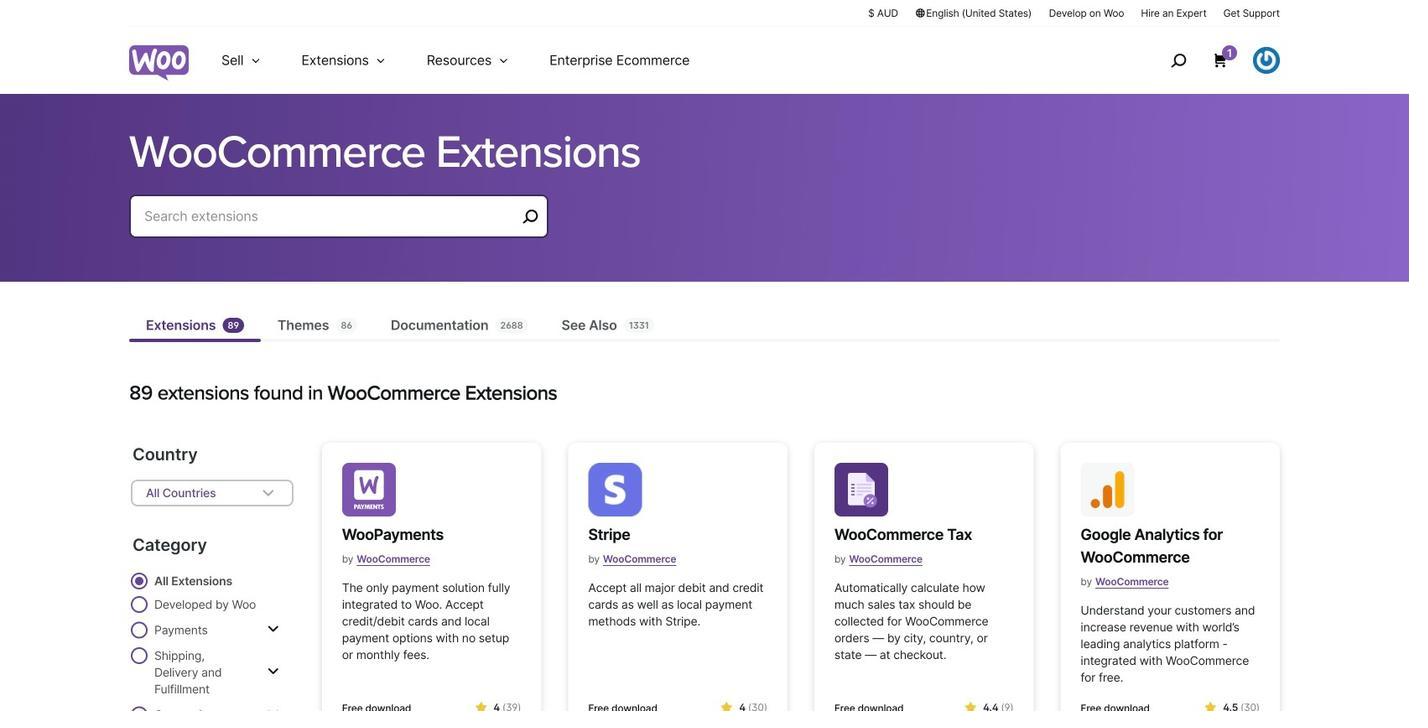 Task type: locate. For each thing, give the bounding box(es) containing it.
1 vertical spatial show subcategories image
[[267, 708, 279, 712]]

service navigation menu element
[[1135, 33, 1281, 88]]

0 vertical spatial show subcategories image
[[267, 623, 279, 636]]

show subcategories image up show subcategories image
[[267, 623, 279, 636]]

None search field
[[129, 195, 549, 258]]

search image
[[1166, 47, 1192, 74]]

Search extensions search field
[[144, 205, 517, 228]]

show subcategories image
[[267, 623, 279, 636], [267, 708, 279, 712]]

show subcategories image down show subcategories image
[[267, 708, 279, 712]]



Task type: describe. For each thing, give the bounding box(es) containing it.
2 show subcategories image from the top
[[267, 708, 279, 712]]

open account menu image
[[1254, 47, 1281, 74]]

1 show subcategories image from the top
[[267, 623, 279, 636]]

Filter countries field
[[131, 480, 293, 507]]

angle down image
[[258, 483, 278, 503]]

show subcategories image
[[267, 665, 279, 679]]



